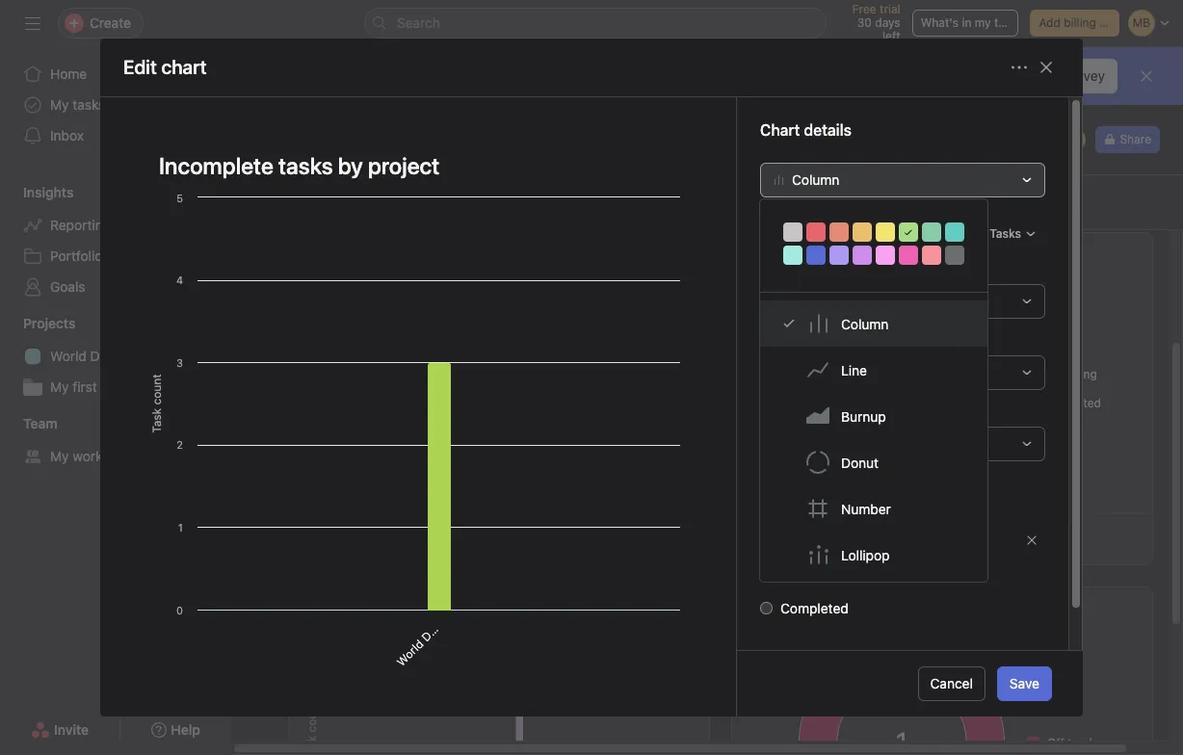 Task type: vqa. For each thing, say whether or not it's contained in the screenshot.
UNDERLINE icon
no



Task type: locate. For each thing, give the bounding box(es) containing it.
include tasks from
[[760, 261, 878, 278]]

add inside add chart "button"
[[279, 195, 300, 209]]

in up "lollipop"
[[852, 531, 862, 545]]

1 horizontal spatial workspace
[[441, 531, 501, 545]]

1 horizontal spatial world
[[394, 637, 427, 670]]

my left first
[[50, 379, 69, 395]]

0 vertical spatial axis
[[775, 332, 800, 349]]

column link
[[760, 301, 988, 347]]

my first portfolio link
[[12, 372, 220, 403]]

status right the from at the right top
[[878, 247, 918, 263]]

1 horizontal spatial world domination
[[394, 591, 473, 670]]

tasks in my workspace up "lollipop"
[[817, 531, 945, 545]]

my inside teams element
[[50, 448, 69, 465]]

my for my first portfolio
[[50, 379, 69, 395]]

completion up 'incomplete'
[[789, 533, 851, 547]]

world domination inside projects "element"
[[50, 348, 161, 364]]

my up the chart
[[316, 139, 343, 161]]

1 horizontal spatial tasks in my workspace
[[817, 531, 945, 545]]

0 vertical spatial world
[[50, 348, 87, 364]]

1 vertical spatial add
[[279, 195, 300, 209]]

1 tasks in my workspace button from the left
[[301, 525, 510, 552]]

world domination link
[[12, 341, 220, 372]]

1 vertical spatial axis
[[775, 404, 800, 420]]

my
[[50, 96, 69, 113], [316, 139, 343, 161], [50, 379, 69, 395], [50, 448, 69, 465], [421, 531, 438, 545], [865, 531, 881, 545]]

upcoming for upcoming tasks by assignee this week
[[302, 601, 367, 618]]

in left the my
[[962, 15, 972, 30]]

tasks in my workspace up upcoming tasks by assignee this week
[[373, 531, 501, 545]]

projects inside dropdown button
[[23, 315, 76, 332]]

0 vertical spatial completion
[[804, 247, 875, 263]]

2 vertical spatial domination
[[419, 591, 473, 645]]

1 horizontal spatial upcoming
[[1042, 367, 1098, 381]]

2 vertical spatial world
[[394, 637, 427, 670]]

1 horizontal spatial domination
[[419, 591, 473, 645]]

my inside the "global" 'element'
[[50, 96, 69, 113]]

1 horizontal spatial tasks in my workspace button
[[744, 525, 953, 552]]

cancel
[[931, 676, 973, 692]]

0 vertical spatial upcoming
[[1042, 367, 1098, 381]]

2 horizontal spatial in
[[962, 15, 972, 30]]

1 horizontal spatial column
[[841, 316, 889, 332]]

completion down report on
[[804, 247, 875, 263]]

axis for y-
[[775, 404, 800, 420]]

my down team
[[50, 448, 69, 465]]

projects button
[[0, 314, 76, 333]]

y-
[[760, 404, 775, 420]]

2 horizontal spatial tasks
[[811, 261, 845, 278]]

2 horizontal spatial world domination
[[475, 421, 554, 500]]

tasks
[[990, 226, 1022, 241], [745, 247, 781, 263], [373, 531, 405, 545], [817, 531, 848, 545]]

2 horizontal spatial world
[[475, 467, 508, 500]]

completion
[[804, 247, 875, 263], [789, 533, 851, 547]]

Completed radio
[[760, 602, 773, 615]]

first
[[73, 379, 97, 395]]

status
[[878, 247, 918, 263], [855, 533, 889, 547]]

workspace up "lollipop"
[[885, 531, 945, 545]]

workspace down "my first portfolio"
[[73, 448, 140, 465]]

by down report on
[[785, 247, 800, 263]]

my up inbox
[[50, 96, 69, 113]]

world domination
[[50, 348, 161, 364], [475, 421, 554, 500], [394, 591, 473, 670]]

2 horizontal spatial by
[[801, 601, 816, 618]]

1 vertical spatial tasks
[[811, 261, 845, 278]]

my first portfolio
[[50, 379, 153, 395]]

mb button
[[1062, 126, 1089, 153]]

0 horizontal spatial tasks in my workspace
[[373, 531, 501, 545]]

1 vertical spatial domination
[[500, 421, 554, 475]]

trial?
[[995, 15, 1021, 30]]

0 horizontal spatial tasks in my workspace button
[[301, 525, 510, 552]]

burnup
[[841, 408, 887, 425]]

world
[[50, 348, 87, 364], [475, 467, 508, 500], [394, 637, 427, 670]]

domination
[[90, 348, 161, 364], [500, 421, 554, 475], [419, 591, 473, 645]]

tasks for my
[[73, 96, 105, 113]]

axis down include at the right top of the page
[[775, 332, 800, 349]]

0 horizontal spatial tasks
[[73, 96, 105, 113]]

tasks down home on the left of the page
[[73, 96, 105, 113]]

tasks left the from at the right top
[[811, 261, 845, 278]]

workspace up assignee
[[441, 531, 501, 545]]

1 horizontal spatial in
[[852, 531, 862, 545]]

x-axis
[[760, 332, 800, 349]]

tasks in my workspace button up upcoming tasks by assignee this week
[[301, 525, 510, 552]]

go to survey banner
[[231, 47, 1184, 105]]

portfolios
[[50, 248, 110, 264]]

add left billing
[[1039, 15, 1061, 30]]

1 horizontal spatial tasks
[[370, 601, 404, 618]]

report on
[[760, 226, 831, 243]]

invite
[[54, 722, 89, 738]]

completed
[[1042, 396, 1102, 410], [781, 600, 849, 617]]

0 horizontal spatial upcoming
[[302, 601, 367, 618]]

tasks
[[73, 96, 105, 113], [811, 261, 845, 278], [370, 601, 404, 618]]

1 tasks in my workspace from the left
[[373, 531, 501, 545]]

free
[[853, 2, 877, 16]]

in inside button
[[962, 15, 972, 30]]

workspace
[[73, 448, 140, 465], [441, 531, 501, 545], [885, 531, 945, 545]]

0 horizontal spatial world
[[50, 348, 87, 364]]

0 vertical spatial add
[[1039, 15, 1061, 30]]

0 horizontal spatial column
[[792, 172, 840, 188]]

by down 'incomplete'
[[801, 601, 816, 618]]

mb
[[1066, 132, 1084, 146]]

0 horizontal spatial world domination
[[50, 348, 161, 364]]

1 vertical spatial world domination
[[475, 421, 554, 500]]

1 horizontal spatial by
[[785, 247, 800, 263]]

number
[[841, 501, 891, 517]]

number link
[[760, 486, 988, 532]]

axis
[[775, 332, 800, 349], [775, 404, 800, 420]]

my inside projects "element"
[[50, 379, 69, 395]]

column up 'line' link
[[841, 316, 889, 332]]

1 horizontal spatial add
[[1039, 15, 1061, 30]]

tasks for upcoming
[[370, 601, 404, 618]]

invite button
[[18, 713, 101, 748]]

0 vertical spatial projects
[[23, 315, 76, 332]]

0 horizontal spatial add
[[279, 195, 300, 209]]

projects down goals
[[23, 315, 76, 332]]

close image
[[1039, 60, 1054, 75]]

column down chart details
[[792, 172, 840, 188]]

0 vertical spatial tasks
[[73, 96, 105, 113]]

1 vertical spatial upcoming
[[302, 601, 367, 618]]

by left assignee
[[408, 601, 423, 618]]

days
[[875, 15, 901, 30]]

0 vertical spatial column
[[792, 172, 840, 188]]

projects
[[23, 315, 76, 332], [745, 601, 797, 618]]

reporting link
[[12, 210, 220, 241]]

projects down 'incomplete'
[[745, 601, 797, 618]]

2 vertical spatial tasks
[[370, 601, 404, 618]]

lollipop
[[841, 547, 890, 563]]

goals link
[[12, 272, 220, 303]]

upcoming tasks by assignee this week
[[302, 601, 547, 618]]

add billing info
[[1039, 15, 1120, 30]]

inbox link
[[12, 120, 220, 151]]

what's in my trial? button
[[912, 10, 1021, 37]]

insights element
[[0, 175, 231, 306]]

search list box
[[364, 8, 827, 39]]

edit chart
[[123, 56, 207, 78]]

tasks inside the "global" 'element'
[[73, 96, 105, 113]]

billing
[[1064, 15, 1097, 30]]

survey
[[1064, 67, 1105, 84]]

2 horizontal spatial domination
[[500, 421, 554, 475]]

reporting
[[50, 217, 111, 233]]

column
[[792, 172, 840, 188], [841, 316, 889, 332]]

add left the chart
[[279, 195, 300, 209]]

domination inside projects "element"
[[90, 348, 161, 364]]

by for projects
[[801, 601, 816, 618]]

1 vertical spatial projects
[[745, 601, 797, 618]]

tasks by completion status this month
[[745, 247, 989, 263]]

in up upcoming tasks by assignee this week
[[408, 531, 418, 545]]

0 vertical spatial domination
[[90, 348, 161, 364]]

tasks left assignee
[[370, 601, 404, 618]]

add chart
[[279, 195, 332, 209]]

go to survey button
[[1014, 59, 1118, 93]]

1 vertical spatial completed
[[781, 600, 849, 617]]

0 horizontal spatial domination
[[90, 348, 161, 364]]

1 horizontal spatial projects
[[745, 601, 797, 618]]

0 vertical spatial world domination
[[50, 348, 161, 364]]

upcoming
[[1042, 367, 1098, 381], [302, 601, 367, 618]]

0 horizontal spatial projects
[[23, 315, 76, 332]]

0 vertical spatial completed
[[1042, 396, 1102, 410]]

line link
[[760, 347, 988, 393]]

first dashboard
[[347, 139, 479, 161]]

global element
[[0, 47, 231, 163]]

status down number 'link'
[[855, 533, 889, 547]]

add inside add billing info button
[[1039, 15, 1061, 30]]

0 horizontal spatial workspace
[[73, 448, 140, 465]]

axis down x-axis
[[775, 404, 800, 420]]

in
[[962, 15, 972, 30], [408, 531, 418, 545], [852, 531, 862, 545]]

tasks in my workspace button down number
[[744, 525, 953, 552]]

by
[[785, 247, 800, 263], [408, 601, 423, 618], [801, 601, 816, 618]]

axis for x-
[[775, 332, 800, 349]]



Task type: describe. For each thing, give the bounding box(es) containing it.
projects by project status
[[745, 601, 908, 618]]

off
[[1048, 736, 1065, 750]]

1 vertical spatial completion
[[789, 533, 851, 547]]

1 vertical spatial world
[[475, 467, 508, 500]]

add for add billing info
[[1039, 15, 1061, 30]]

dismiss image
[[1139, 68, 1155, 84]]

0 horizontal spatial by
[[408, 601, 423, 618]]

search button
[[364, 8, 827, 39]]

projects for projects by project status
[[745, 601, 797, 618]]

left
[[883, 29, 901, 43]]

cancel button
[[918, 667, 986, 702]]

add for add chart
[[279, 195, 300, 209]]

y-axis
[[760, 404, 800, 420]]

off track
[[1048, 736, 1096, 750]]

this week
[[487, 601, 547, 618]]

my tasks link
[[12, 90, 220, 120]]

donut
[[841, 454, 879, 471]]

share
[[1120, 132, 1152, 146]]

task completion status
[[760, 533, 889, 547]]

my
[[975, 15, 991, 30]]

tasks for include
[[811, 261, 845, 278]]

team button
[[0, 414, 57, 434]]

1 horizontal spatial completed
[[1042, 396, 1102, 410]]

add chart button
[[254, 189, 340, 216]]

0 horizontal spatial in
[[408, 531, 418, 545]]

donut link
[[760, 439, 988, 486]]

share button
[[1096, 126, 1160, 153]]

go
[[1027, 67, 1044, 84]]

line
[[841, 362, 867, 378]]

filters
[[760, 493, 805, 511]]

by for tasks
[[785, 247, 800, 263]]

what's
[[921, 15, 959, 30]]

chart details
[[760, 121, 852, 139]]

my for my tasks
[[50, 96, 69, 113]]

include
[[760, 261, 807, 278]]

lollipop link
[[760, 532, 988, 578]]

2 tasks in my workspace from the left
[[817, 531, 945, 545]]

track
[[1068, 736, 1096, 750]]

2 tasks in my workspace button from the left
[[744, 525, 953, 552]]

1 vertical spatial status
[[855, 533, 889, 547]]

my for my first dashboard
[[316, 139, 343, 161]]

from
[[848, 261, 878, 278]]

a button to remove the filter image
[[1026, 535, 1038, 546]]

inbox
[[50, 127, 84, 144]]

workspace inside teams element
[[73, 448, 140, 465]]

Incomplete tasks by project text field
[[146, 144, 690, 188]]

projects for projects
[[23, 315, 76, 332]]

goals
[[50, 279, 85, 295]]

home link
[[12, 59, 220, 90]]

my for my workspace
[[50, 448, 69, 465]]

info
[[1100, 15, 1120, 30]]

task
[[760, 533, 786, 547]]

0 horizontal spatial completed
[[781, 600, 849, 617]]

x-
[[760, 332, 775, 349]]

0 vertical spatial status
[[878, 247, 918, 263]]

my tasks
[[50, 96, 105, 113]]

team
[[23, 415, 57, 432]]

portfolio
[[101, 379, 153, 395]]

upcoming for upcoming
[[1042, 367, 1098, 381]]

2 vertical spatial world domination
[[394, 591, 473, 670]]

30
[[858, 15, 872, 30]]

my workspace link
[[12, 441, 220, 472]]

my up "lollipop"
[[865, 531, 881, 545]]

my workspace
[[50, 448, 140, 465]]

column inside dropdown button
[[792, 172, 840, 188]]

insights button
[[0, 183, 74, 202]]

project status
[[820, 601, 908, 618]]

my up upcoming tasks by assignee this week
[[421, 531, 438, 545]]

this month
[[922, 247, 989, 263]]

trial
[[880, 2, 901, 16]]

teams element
[[0, 407, 231, 476]]

add billing info button
[[1031, 10, 1120, 37]]

save button
[[997, 667, 1052, 702]]

chart
[[303, 195, 332, 209]]

incomplete
[[781, 564, 850, 580]]

my first dashboard
[[316, 139, 479, 161]]

search
[[397, 14, 440, 31]]

to
[[1048, 67, 1061, 84]]

column button
[[760, 163, 1046, 198]]

2 horizontal spatial workspace
[[885, 531, 945, 545]]

tasks inside dropdown button
[[990, 226, 1022, 241]]

tasks button
[[981, 221, 1046, 248]]

insights
[[23, 184, 74, 200]]

go to survey
[[1027, 67, 1105, 84]]

home
[[50, 66, 87, 82]]

free trial 30 days left
[[853, 2, 901, 43]]

1 vertical spatial column
[[841, 316, 889, 332]]

assignee
[[427, 601, 484, 618]]

hide sidebar image
[[25, 15, 40, 31]]

portfolios link
[[12, 241, 220, 272]]

world inside projects "element"
[[50, 348, 87, 364]]

more actions image
[[1012, 60, 1027, 75]]

projects element
[[0, 306, 231, 407]]

burnup link
[[760, 393, 988, 439]]

what's in my trial?
[[921, 15, 1021, 30]]

save
[[1010, 676, 1040, 692]]



